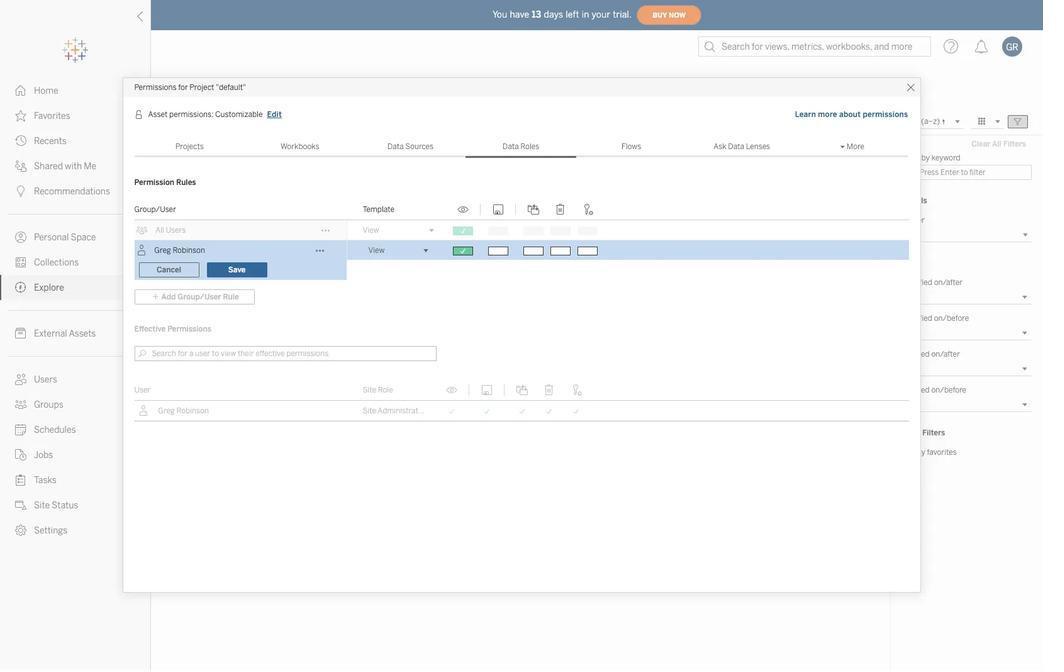 Task type: vqa. For each thing, say whether or not it's contained in the screenshot.
not
no



Task type: describe. For each thing, give the bounding box(es) containing it.
buy now
[[653, 11, 686, 19]]

site for site status
[[34, 500, 50, 511]]

data for data roles
[[503, 142, 519, 151]]

overwrite image for template
[[491, 204, 506, 215]]

grid containing group/user
[[134, 200, 909, 368]]

shared with me
[[34, 161, 96, 172]]

permissions:
[[169, 110, 214, 119]]

▾ more
[[841, 142, 865, 151]]

customizable
[[215, 110, 263, 119]]

left
[[566, 9, 580, 20]]

1 horizontal spatial explore
[[166, 78, 218, 96]]

by text only_f5he34f image for settings
[[15, 525, 26, 536]]

permissions for project "default"
[[134, 83, 246, 92]]

by text only_f5he34f image for jobs
[[15, 449, 26, 461]]

owner
[[903, 216, 925, 225]]

by text only_f5he34f image for groups
[[15, 399, 26, 410]]

external assets
[[34, 329, 96, 339]]

0 vertical spatial robinson
[[173, 246, 205, 255]]

overwrite image for site role
[[479, 385, 495, 396]]

home
[[34, 86, 58, 96]]

buy
[[653, 11, 667, 19]]

roles
[[521, 142, 540, 151]]

favorites
[[928, 448, 957, 457]]

13
[[532, 9, 542, 20]]

by text only_f5he34f image for shared with me
[[15, 161, 26, 172]]

automatically
[[271, 291, 318, 300]]

view image
[[444, 385, 459, 396]]

created for created on/before
[[903, 386, 930, 395]]

grid containing user
[[134, 380, 909, 421]]

project
[[190, 83, 214, 92]]

clear
[[972, 140, 991, 149]]

row containing all users
[[134, 220, 909, 241]]

by inside the default project that was automatically created by tableau.
[[174, 302, 182, 311]]

favorites link
[[0, 103, 150, 128]]

Filter by keyword text field
[[903, 165, 1032, 180]]

user
[[134, 386, 151, 395]]

was
[[256, 291, 270, 300]]

0 vertical spatial permissions
[[134, 83, 177, 92]]

by text only_f5he34f image for recommendations
[[15, 186, 26, 197]]

by text only_f5he34f image for external assets
[[15, 328, 26, 339]]

the
[[174, 291, 187, 300]]

filter by keyword
[[903, 154, 961, 162]]

tasks link
[[0, 468, 150, 493]]

external assets link
[[0, 321, 150, 346]]

by text only_f5he34f image for personal space
[[15, 232, 26, 243]]

modified on/before
[[903, 314, 970, 323]]

by text only_f5he34f image for explore
[[15, 282, 26, 293]]

site status
[[34, 500, 78, 511]]

navigation panel element
[[0, 38, 150, 543]]

schedules link
[[0, 417, 150, 443]]

default inside the default project that was automatically created by tableau.
[[189, 291, 213, 300]]

delete image for site role
[[542, 385, 557, 396]]

your
[[592, 9, 611, 20]]

asset
[[148, 110, 168, 119]]

tableau.
[[184, 302, 212, 311]]

permissions
[[863, 110, 909, 119]]

you have 13 days left in your trial.
[[493, 9, 632, 20]]

created for created on/after
[[903, 350, 930, 359]]

more
[[819, 110, 838, 119]]

all for clear
[[993, 140, 1002, 149]]

explore inside "link"
[[34, 283, 64, 293]]

1 vertical spatial robinson
[[177, 407, 209, 416]]

all for select
[[257, 117, 266, 126]]

jobs link
[[0, 443, 150, 468]]

explore link
[[0, 275, 150, 300]]

0 vertical spatial default
[[174, 273, 203, 284]]

learn more about permissions link
[[795, 108, 909, 121]]

favorites
[[34, 111, 70, 122]]

filter
[[903, 154, 920, 162]]

modified for modified on/after
[[903, 278, 933, 287]]

creator
[[428, 407, 454, 416]]

that
[[240, 291, 254, 300]]

effective permissions
[[134, 325, 212, 334]]

rules
[[176, 178, 196, 187]]

my favorites
[[915, 448, 957, 457]]

0 vertical spatial by
[[922, 154, 930, 162]]

asset permissions: customizable
[[148, 110, 263, 119]]

days
[[544, 9, 564, 20]]

administrator
[[378, 407, 426, 416]]

my
[[915, 448, 926, 457]]

more filters
[[903, 429, 946, 438]]

3 data from the left
[[729, 142, 745, 151]]

workbooks
[[281, 142, 320, 151]]

row for row group containing all users
[[134, 240, 909, 348]]

site role
[[363, 386, 393, 395]]

Search for a user to view their effective permissions text field
[[134, 346, 437, 361]]

1 vertical spatial more
[[903, 429, 921, 438]]

cancel
[[157, 266, 181, 274]]

with
[[65, 161, 82, 172]]

role
[[378, 386, 393, 395]]

save
[[228, 266, 246, 274]]

ask data lenses
[[714, 142, 771, 151]]

group/user
[[134, 205, 176, 214]]

buy now button
[[637, 5, 702, 25]]

settings link
[[0, 518, 150, 543]]

created on/after
[[903, 350, 961, 359]]

jobs
[[34, 450, 53, 461]]

users inside main navigation. press the up and down arrow keys to access links. element
[[34, 375, 57, 385]]

learn
[[796, 110, 817, 119]]



Task type: locate. For each thing, give the bounding box(es) containing it.
row for grid containing user
[[134, 401, 909, 421]]

by text only_f5he34f image inside 'explore' "link"
[[15, 282, 26, 293]]

1 vertical spatial default
[[189, 291, 213, 300]]

overwrite image right view icon
[[479, 385, 495, 396]]

1 vertical spatial greg robinson
[[158, 407, 209, 416]]

clear all filters
[[972, 140, 1027, 149]]

2 modified from the top
[[903, 314, 933, 323]]

permission rules
[[134, 178, 196, 187]]

0 vertical spatial grid
[[134, 200, 909, 368]]

template
[[363, 205, 395, 214]]

edit link
[[267, 108, 283, 121]]

0 horizontal spatial data
[[388, 142, 404, 151]]

users up groups at the bottom left of the page
[[34, 375, 57, 385]]

overwrite image
[[491, 204, 506, 215], [479, 385, 495, 396]]

1 modified from the top
[[903, 278, 933, 287]]

all users
[[156, 226, 186, 235]]

project
[[214, 291, 239, 300]]

move image
[[526, 204, 541, 215], [515, 385, 530, 396]]

on/after for created on/after
[[932, 350, 961, 359]]

by text only_f5he34f image inside schedules link
[[15, 424, 26, 436]]

permission
[[134, 178, 174, 187]]

users link
[[0, 367, 150, 392]]

by text only_f5he34f image left groups at the bottom left of the page
[[15, 399, 26, 410]]

site
[[363, 386, 376, 395], [363, 407, 376, 416], [34, 500, 50, 511]]

1 vertical spatial permissions
[[168, 325, 212, 334]]

move image for site role
[[515, 385, 530, 396]]

0 vertical spatial on/before
[[935, 314, 970, 323]]

delete image
[[553, 204, 568, 215], [542, 385, 557, 396]]

by text only_f5he34f image inside shared with me link
[[15, 161, 26, 172]]

created on/before
[[903, 386, 967, 395]]

for
[[178, 83, 188, 92]]

by text only_f5he34f image for tasks
[[15, 475, 26, 486]]

move image for template
[[526, 204, 541, 215]]

by text only_f5he34f image inside the site status link
[[15, 500, 26, 511]]

by text only_f5he34f image inside "jobs" link
[[15, 449, 26, 461]]

data left roles
[[503, 142, 519, 151]]

view image
[[455, 204, 471, 215]]

0 vertical spatial created
[[903, 350, 930, 359]]

0 vertical spatial greg
[[154, 246, 171, 255]]

by text only_f5he34f image inside recents link
[[15, 135, 26, 147]]

1 vertical spatial site
[[363, 407, 376, 416]]

0 horizontal spatial explore
[[34, 283, 64, 293]]

1 vertical spatial all
[[993, 140, 1002, 149]]

by text only_f5he34f image for users
[[15, 374, 26, 385]]

"default"
[[216, 83, 246, 92]]

filters right clear
[[1004, 140, 1027, 149]]

default up the
[[174, 273, 203, 284]]

explore
[[166, 78, 218, 96], [34, 283, 64, 293]]

about
[[840, 110, 861, 119]]

row
[[134, 220, 909, 241], [134, 240, 909, 348], [134, 401, 909, 421]]

explore up permissions:
[[166, 78, 218, 96]]

by text only_f5he34f image
[[15, 85, 26, 96], [15, 110, 26, 122], [15, 135, 26, 147], [15, 282, 26, 293], [15, 424, 26, 436], [15, 449, 26, 461], [15, 475, 26, 486]]

site for site administrator creator
[[363, 407, 376, 416]]

set permissions image for site role
[[569, 385, 584, 396]]

details
[[903, 196, 928, 205]]

1 by text only_f5he34f image from the top
[[15, 85, 26, 96]]

filters
[[1004, 140, 1027, 149], [923, 429, 946, 438]]

data
[[388, 142, 404, 151], [503, 142, 519, 151], [729, 142, 745, 151]]

explore down collections
[[34, 283, 64, 293]]

by text only_f5he34f image inside settings link
[[15, 525, 26, 536]]

1 horizontal spatial filters
[[1004, 140, 1027, 149]]

5 by text only_f5he34f image from the top
[[15, 424, 26, 436]]

overwrite image right view image
[[491, 204, 506, 215]]

main navigation. press the up and down arrow keys to access links. element
[[0, 78, 150, 543]]

edit
[[267, 110, 282, 119]]

1 horizontal spatial data
[[503, 142, 519, 151]]

0 vertical spatial user permission rule image
[[136, 245, 148, 256]]

1 vertical spatial greg
[[158, 407, 175, 416]]

1 horizontal spatial more
[[903, 429, 921, 438]]

row group
[[134, 220, 909, 348]]

permissions for project "default" dialog
[[123, 78, 921, 592]]

lenses
[[747, 142, 771, 151]]

on/before for modified on/before
[[935, 314, 970, 323]]

on/after
[[935, 278, 963, 287], [932, 350, 961, 359]]

created down created on/after
[[903, 386, 930, 395]]

by:
[[879, 117, 891, 126]]

home link
[[0, 78, 150, 103]]

modified up created on/after
[[903, 314, 933, 323]]

0 vertical spatial filters
[[1004, 140, 1027, 149]]

2 vertical spatial all
[[156, 226, 164, 235]]

1 vertical spatial overwrite image
[[479, 385, 495, 396]]

permissions down tableau.
[[168, 325, 212, 334]]

1 by text only_f5he34f image from the top
[[15, 161, 26, 172]]

personal space
[[34, 232, 96, 243]]

all right clear
[[993, 140, 1002, 149]]

0 vertical spatial greg robinson
[[154, 246, 205, 255]]

have
[[510, 9, 530, 20]]

more up my at bottom
[[903, 429, 921, 438]]

2 horizontal spatial all
[[993, 140, 1002, 149]]

by text only_f5he34f image inside favorites "link"
[[15, 110, 26, 122]]

2 data from the left
[[503, 142, 519, 151]]

all left edit
[[257, 117, 266, 126]]

1 vertical spatial move image
[[515, 385, 530, 396]]

9 by text only_f5he34f image from the top
[[15, 525, 26, 536]]

you
[[493, 9, 508, 20]]

1 vertical spatial on/before
[[932, 386, 967, 395]]

new button
[[166, 114, 217, 129]]

assets
[[69, 329, 96, 339]]

effective
[[134, 325, 166, 334]]

7 by text only_f5he34f image from the top
[[15, 475, 26, 486]]

set permissions image for template
[[580, 204, 595, 215]]

by text only_f5he34f image for favorites
[[15, 110, 26, 122]]

2 created from the top
[[903, 386, 930, 395]]

tasks
[[34, 475, 57, 486]]

by text only_f5he34f image left the 'site status'
[[15, 500, 26, 511]]

trial.
[[613, 9, 632, 20]]

by text only_f5he34f image left shared
[[15, 161, 26, 172]]

1 vertical spatial by
[[174, 302, 182, 311]]

recommendations
[[34, 186, 110, 197]]

1 vertical spatial created
[[903, 386, 930, 395]]

user permission rule image
[[136, 245, 148, 256], [138, 405, 149, 417]]

by text only_f5he34f image inside external assets link
[[15, 328, 26, 339]]

1 vertical spatial explore
[[34, 283, 64, 293]]

samples image
[[366, 147, 555, 264]]

site left role
[[363, 386, 376, 395]]

shared with me link
[[0, 154, 150, 179]]

sources
[[406, 142, 434, 151]]

site for site role
[[363, 386, 376, 395]]

created up created on/before
[[903, 350, 930, 359]]

2 grid from the top
[[134, 380, 909, 421]]

0 vertical spatial move image
[[526, 204, 541, 215]]

select all button
[[224, 114, 274, 129]]

personal space link
[[0, 225, 150, 250]]

by text only_f5he34f image for recents
[[15, 135, 26, 147]]

▾
[[841, 142, 846, 151]]

by text only_f5he34f image left personal
[[15, 232, 26, 243]]

1 created from the top
[[903, 350, 930, 359]]

data right ask
[[729, 142, 745, 151]]

on/before
[[935, 314, 970, 323], [932, 386, 967, 395]]

1 vertical spatial users
[[34, 375, 57, 385]]

set permissions image
[[580, 204, 595, 215], [569, 385, 584, 396]]

personal
[[34, 232, 69, 243]]

on/before down modified on/after
[[935, 314, 970, 323]]

more inside permissions tab list
[[847, 142, 865, 151]]

0 vertical spatial set permissions image
[[580, 204, 595, 215]]

filters inside the clear all filters button
[[1004, 140, 1027, 149]]

by text only_f5he34f image left collections
[[15, 257, 26, 268]]

recents
[[34, 136, 67, 147]]

site status link
[[0, 493, 150, 518]]

data for data sources
[[388, 142, 404, 151]]

1 vertical spatial modified
[[903, 314, 933, 323]]

default
[[174, 273, 203, 284], [189, 291, 213, 300]]

1 horizontal spatial by
[[922, 154, 930, 162]]

on/before for created on/before
[[932, 386, 967, 395]]

more
[[847, 142, 865, 151], [903, 429, 921, 438]]

by text only_f5he34f image left recommendations
[[15, 186, 26, 197]]

data left the sources
[[388, 142, 404, 151]]

settings
[[34, 526, 67, 536]]

by text only_f5he34f image inside collections link
[[15, 257, 26, 268]]

0 horizontal spatial all
[[156, 226, 164, 235]]

row group inside permissions for project "default" dialog
[[134, 220, 909, 348]]

by text only_f5he34f image
[[15, 161, 26, 172], [15, 186, 26, 197], [15, 232, 26, 243], [15, 257, 26, 268], [15, 328, 26, 339], [15, 374, 26, 385], [15, 399, 26, 410], [15, 500, 26, 511], [15, 525, 26, 536]]

1 vertical spatial filters
[[923, 429, 946, 438]]

default up tableau.
[[189, 291, 213, 300]]

2 horizontal spatial data
[[729, 142, 745, 151]]

site administrator creator
[[363, 407, 454, 416]]

modified down date
[[903, 278, 933, 287]]

1 vertical spatial set permissions image
[[569, 385, 584, 396]]

3 by text only_f5he34f image from the top
[[15, 135, 26, 147]]

groups
[[34, 400, 63, 410]]

groups link
[[0, 392, 150, 417]]

by text only_f5he34f image for home
[[15, 85, 26, 96]]

cancel button
[[139, 263, 199, 278]]

grid
[[134, 200, 909, 368], [134, 380, 909, 421]]

user permission rule image down group permission rule icon on the left of page
[[136, 245, 148, 256]]

users down group/user
[[166, 226, 186, 235]]

site down site role
[[363, 407, 376, 416]]

2 by text only_f5he34f image from the top
[[15, 186, 26, 197]]

1 vertical spatial on/after
[[932, 350, 961, 359]]

space
[[71, 232, 96, 243]]

0 horizontal spatial users
[[34, 375, 57, 385]]

select all
[[232, 117, 266, 126]]

site inside main navigation. press the up and down arrow keys to access links. element
[[34, 500, 50, 511]]

new
[[180, 117, 195, 126]]

by text only_f5he34f image for schedules
[[15, 424, 26, 436]]

6 by text only_f5he34f image from the top
[[15, 449, 26, 461]]

0 vertical spatial delete image
[[553, 204, 568, 215]]

1 row from the top
[[134, 220, 909, 241]]

0 vertical spatial on/after
[[935, 278, 963, 287]]

permissions up asset
[[134, 83, 177, 92]]

2 row from the top
[[134, 240, 909, 348]]

by text only_f5he34f image up 'groups' link
[[15, 374, 26, 385]]

by text only_f5he34f image inside users link
[[15, 374, 26, 385]]

6 by text only_f5he34f image from the top
[[15, 374, 26, 385]]

user permission rule image down user
[[138, 405, 149, 417]]

0 horizontal spatial more
[[847, 142, 865, 151]]

site left status
[[34, 500, 50, 511]]

0 vertical spatial all
[[257, 117, 266, 126]]

the default project that was automatically created by tableau.
[[174, 291, 346, 311]]

filters up 'my favorites'
[[923, 429, 946, 438]]

recommendations link
[[0, 179, 150, 204]]

me
[[84, 161, 96, 172]]

by text only_f5he34f image inside the home link
[[15, 85, 26, 96]]

1 horizontal spatial users
[[166, 226, 186, 235]]

sort
[[863, 117, 878, 126]]

more right ▾
[[847, 142, 865, 151]]

1 vertical spatial grid
[[134, 380, 909, 421]]

default image
[[166, 147, 355, 264]]

save button
[[207, 263, 267, 278]]

8 by text only_f5he34f image from the top
[[15, 500, 26, 511]]

on/before down created on/after
[[932, 386, 967, 395]]

by text only_f5he34f image inside 'groups' link
[[15, 399, 26, 410]]

greg robinson
[[154, 246, 205, 255], [158, 407, 209, 416]]

on/after up modified on/before
[[935, 278, 963, 287]]

robinson
[[173, 246, 205, 255], [177, 407, 209, 416]]

3 by text only_f5he34f image from the top
[[15, 232, 26, 243]]

by text only_f5he34f image for site status
[[15, 500, 26, 511]]

date
[[903, 259, 920, 268]]

permissions tab list
[[134, 135, 908, 158]]

all inside row
[[156, 226, 164, 235]]

users inside row group
[[166, 226, 186, 235]]

collections link
[[0, 250, 150, 275]]

5 by text only_f5he34f image from the top
[[15, 328, 26, 339]]

on/after down modified on/before
[[932, 350, 961, 359]]

all right group permission rule icon on the left of page
[[156, 226, 164, 235]]

modified on/after
[[903, 278, 963, 287]]

2 by text only_f5he34f image from the top
[[15, 110, 26, 122]]

0 horizontal spatial filters
[[923, 429, 946, 438]]

by text only_f5he34f image left external
[[15, 328, 26, 339]]

0 vertical spatial more
[[847, 142, 865, 151]]

row group containing all users
[[134, 220, 909, 348]]

3 row from the top
[[134, 401, 909, 421]]

1 vertical spatial user permission rule image
[[138, 405, 149, 417]]

by text only_f5he34f image for collections
[[15, 257, 26, 268]]

0 horizontal spatial by
[[174, 302, 182, 311]]

7 by text only_f5he34f image from the top
[[15, 399, 26, 410]]

0 vertical spatial users
[[166, 226, 186, 235]]

0 vertical spatial overwrite image
[[491, 204, 506, 215]]

external
[[34, 329, 67, 339]]

flows
[[622, 142, 642, 151]]

0 vertical spatial explore
[[166, 78, 218, 96]]

by right filter
[[922, 154, 930, 162]]

greg
[[154, 246, 171, 255], [158, 407, 175, 416]]

by text only_f5he34f image left settings
[[15, 525, 26, 536]]

shared
[[34, 161, 63, 172]]

by text only_f5he34f image inside tasks "link"
[[15, 475, 26, 486]]

ask
[[714, 142, 727, 151]]

0 vertical spatial site
[[363, 386, 376, 395]]

modified for modified on/before
[[903, 314, 933, 323]]

by text only_f5he34f image inside personal space link
[[15, 232, 26, 243]]

clear all filters button
[[966, 137, 1032, 152]]

2 vertical spatial site
[[34, 500, 50, 511]]

schedules
[[34, 425, 76, 436]]

projects
[[176, 142, 204, 151]]

0 vertical spatial modified
[[903, 278, 933, 287]]

1 data from the left
[[388, 142, 404, 151]]

by down the
[[174, 302, 182, 311]]

modified
[[903, 278, 933, 287], [903, 314, 933, 323]]

in
[[582, 9, 590, 20]]

1 horizontal spatial all
[[257, 117, 266, 126]]

keyword
[[932, 154, 961, 162]]

data sources
[[388, 142, 434, 151]]

4 by text only_f5he34f image from the top
[[15, 282, 26, 293]]

delete image for template
[[553, 204, 568, 215]]

1 grid from the top
[[134, 200, 909, 368]]

group permission rule image
[[137, 225, 148, 236]]

1 vertical spatial delete image
[[542, 385, 557, 396]]

by text only_f5he34f image inside recommendations link
[[15, 186, 26, 197]]

on/after for modified on/after
[[935, 278, 963, 287]]

4 by text only_f5he34f image from the top
[[15, 257, 26, 268]]

view
[[363, 226, 379, 235]]

data roles
[[503, 142, 540, 151]]



